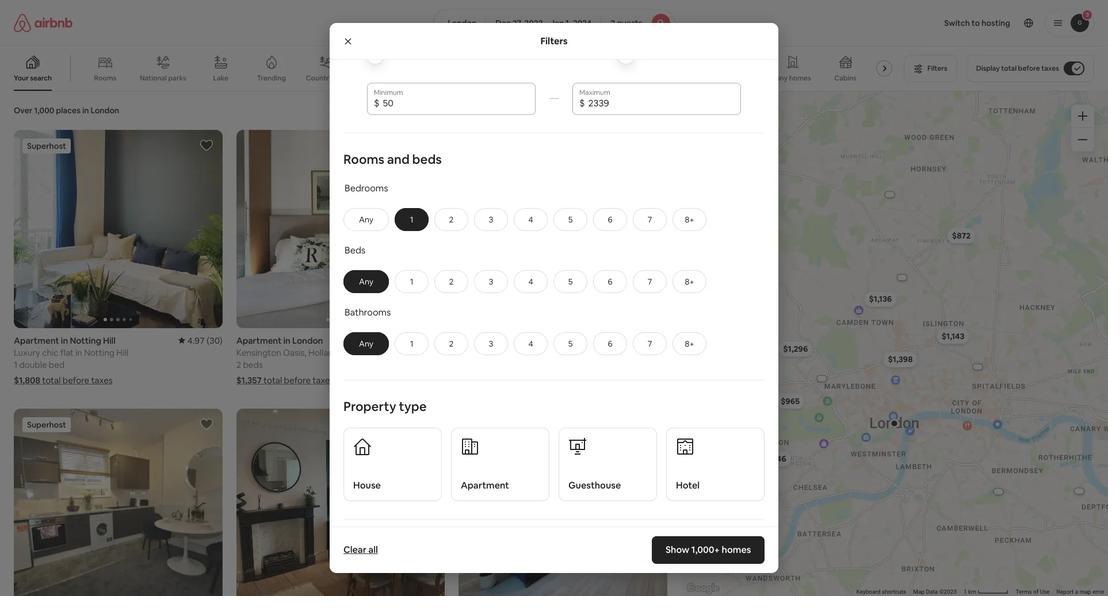 Task type: locate. For each thing, give the bounding box(es) containing it.
total right $1,357
[[264, 375, 282, 386]]

dec 27, 2023 – jan 1, 2024
[[496, 18, 592, 28]]

3 4 button from the top
[[514, 332, 548, 355]]

2 vertical spatial 2 button
[[434, 332, 468, 355]]

of
[[1033, 589, 1039, 596]]

2 6 button from the top
[[593, 270, 627, 293]]

1 horizontal spatial amazing
[[505, 74, 533, 83]]

km
[[968, 589, 976, 596]]

2 any button from the top
[[344, 270, 389, 293]]

0 horizontal spatial $ text field
[[383, 98, 529, 109]]

0 vertical spatial 8+
[[685, 215, 694, 225]]

27,
[[513, 18, 523, 28]]

taxes inside apartment in london kensington oasis, holland park 2 beds $1,357 total before taxes
[[313, 375, 334, 386]]

3 6 button from the top
[[593, 332, 627, 355]]

1 horizontal spatial beds
[[412, 151, 442, 167]]

any button down bedrooms
[[344, 208, 389, 231]]

holland
[[308, 347, 339, 358]]

3 3 button from the top
[[474, 332, 508, 355]]

total right display at right top
[[1001, 64, 1017, 73]]

1 horizontal spatial hill
[[116, 347, 128, 358]]

tiny
[[774, 74, 788, 83]]

group
[[0, 46, 897, 91], [14, 130, 222, 328], [236, 130, 445, 328], [459, 130, 876, 328], [14, 409, 222, 597], [236, 409, 445, 597], [459, 409, 667, 597], [330, 520, 779, 597]]

3
[[489, 215, 493, 225], [489, 277, 493, 287], [489, 339, 493, 349]]

3 for bedrooms
[[489, 215, 493, 225]]

google image
[[684, 582, 722, 597]]

6 for bedrooms
[[608, 215, 613, 225]]

bed
[[49, 359, 65, 370]]

1 horizontal spatial rooms
[[344, 151, 384, 167]]

in up flat
[[61, 335, 68, 346]]

5 for bedrooms
[[568, 215, 573, 225]]

4.97 out of 5 average rating,  30 reviews image
[[178, 335, 222, 346]]

1 vertical spatial 8+ element
[[685, 277, 694, 287]]

beds
[[345, 244, 366, 257]]

1 2 button from the top
[[434, 208, 468, 231]]

8+ button for bathrooms
[[673, 332, 707, 355]]

3 3 from the top
[[489, 339, 493, 349]]

0 vertical spatial hill
[[103, 335, 116, 346]]

1 vertical spatial 3
[[489, 277, 493, 287]]

0 horizontal spatial beds
[[243, 359, 263, 370]]

3 8+ from the top
[[685, 339, 694, 349]]

2 6 from the top
[[608, 277, 613, 287]]

6 button
[[593, 208, 627, 231], [593, 270, 627, 293], [593, 332, 627, 355]]

2 vertical spatial any button
[[344, 332, 389, 355]]

0 vertical spatial any
[[359, 215, 373, 225]]

2 button for bathrooms
[[434, 332, 468, 355]]

1 button for bathrooms
[[395, 332, 429, 355]]

amazing left views
[[505, 74, 533, 83]]

1 horizontal spatial $ text field
[[588, 98, 734, 109]]

taxes inside button
[[1042, 64, 1059, 73]]

1 vertical spatial homes
[[722, 544, 751, 556]]

zoom in image
[[1078, 112, 1088, 121]]

apartment for apartment
[[461, 480, 509, 492]]

london inside apartment in london kensington oasis, holland park 2 beds $1,357 total before taxes
[[292, 335, 323, 346]]

rooms left national
[[94, 74, 116, 83]]

2 3 from the top
[[489, 277, 493, 287]]

0 vertical spatial 6 button
[[593, 208, 627, 231]]

amazing
[[505, 74, 533, 83], [438, 74, 467, 83]]

3 button for beds
[[474, 270, 508, 293]]

any element for bathrooms
[[356, 339, 377, 349]]

apartment for apartment in london kensington oasis, holland park 2 beds $1,357 total before taxes
[[236, 335, 282, 346]]

3 2 button from the top
[[434, 332, 468, 355]]

1 button
[[395, 208, 429, 231], [395, 270, 429, 293], [395, 332, 429, 355]]

0 vertical spatial guesthouse
[[459, 335, 508, 346]]

double
[[19, 359, 47, 370]]

3 any element from the top
[[356, 339, 377, 349]]

1 6 button from the top
[[593, 208, 627, 231]]

apartment inside apartment in notting hill luxury chic flat in notting hill 1 double bed $1,808 total before taxes
[[14, 335, 59, 346]]

filters dialog
[[330, 0, 779, 597]]

any right park
[[359, 339, 373, 349]]

0 horizontal spatial homes
[[722, 544, 751, 556]]

1 vertical spatial 4 button
[[514, 270, 548, 293]]

any button down bathrooms
[[344, 332, 389, 355]]

2 vertical spatial 1 button
[[395, 332, 429, 355]]

6 button for bedrooms
[[593, 208, 627, 231]]

amazing left pools on the top
[[438, 74, 467, 83]]

2 7 from the top
[[648, 277, 652, 287]]

before right display at right top
[[1018, 64, 1040, 73]]

any up bathrooms
[[359, 277, 373, 287]]

2 vertical spatial 4 button
[[514, 332, 548, 355]]

search
[[30, 74, 52, 83]]

your search
[[14, 74, 52, 83]]

8+ element for bedrooms
[[685, 215, 694, 225]]

$1,136
[[869, 294, 892, 304], [459, 375, 483, 386]]

beds right and
[[412, 151, 442, 167]]

luxury
[[14, 347, 40, 358]]

1 8+ from the top
[[685, 215, 694, 225]]

7 button for bathrooms
[[633, 332, 667, 355]]

7 for bathrooms
[[648, 339, 652, 349]]

3 1 button from the top
[[395, 332, 429, 355]]

1 vertical spatial guesthouse
[[569, 480, 621, 492]]

1 vertical spatial any element
[[356, 277, 377, 287]]

5 for bathrooms
[[568, 339, 573, 349]]

None search field
[[434, 9, 675, 37]]

1 inside apartment in notting hill luxury chic flat in notting hill 1 double bed $1,808 total before taxes
[[14, 359, 17, 370]]

2 vertical spatial 8+
[[685, 339, 694, 349]]

1 vertical spatial rooms
[[344, 151, 384, 167]]

3 for beds
[[489, 277, 493, 287]]

any button up bathrooms
[[344, 270, 389, 293]]

–
[[545, 18, 549, 28]]

2 vertical spatial any
[[359, 339, 373, 349]]

total
[[1001, 64, 1017, 73], [42, 375, 61, 386], [264, 375, 282, 386], [485, 375, 503, 386]]

3 8+ button from the top
[[673, 332, 707, 355]]

beds down kensington
[[243, 359, 263, 370]]

$1,246 button
[[756, 451, 792, 467]]

1 vertical spatial hill
[[116, 347, 128, 358]]

2 4 button from the top
[[514, 270, 548, 293]]

new
[[631, 74, 646, 83], [427, 335, 445, 346]]

apartment inside button
[[461, 480, 509, 492]]

6 button for beds
[[593, 270, 627, 293]]

2 2 button from the top
[[434, 270, 468, 293]]

$1,136 down ecofriendly
[[459, 375, 483, 386]]

6 button for bathrooms
[[593, 332, 627, 355]]

0 vertical spatial rooms
[[94, 74, 116, 83]]

guesthouse for guesthouse
[[569, 480, 621, 492]]

0 horizontal spatial $1,136
[[459, 375, 483, 386]]

1 vertical spatial 5
[[568, 277, 573, 287]]

in
[[82, 105, 89, 116], [61, 335, 68, 346], [283, 335, 291, 346], [510, 335, 517, 346], [75, 347, 82, 358], [602, 347, 609, 358]]

3 any from the top
[[359, 339, 373, 349]]

homes right tiny
[[789, 74, 811, 83]]

google map
showing 31 stays. including 1 saved stay. region
[[681, 91, 1108, 597]]

(126)
[[647, 335, 667, 346]]

2 vertical spatial 8+ button
[[673, 332, 707, 355]]

$ text field down the amazing pools
[[383, 98, 529, 109]]

3 any button from the top
[[344, 332, 389, 355]]

1,
[[566, 18, 571, 28]]

clear
[[344, 544, 366, 556]]

1 horizontal spatial guesthouse
[[569, 480, 621, 492]]

1 vertical spatial 1 button
[[395, 270, 429, 293]]

2 vertical spatial 7
[[648, 339, 652, 349]]

taxes inside apartment in notting hill luxury chic flat in notting hill 1 double bed $1,808 total before taxes
[[91, 375, 113, 386]]

rooms up bedrooms
[[344, 151, 384, 167]]

$ down the &
[[374, 97, 379, 109]]

1 8+ element from the top
[[685, 215, 694, 225]]

3 8+ element from the top
[[685, 339, 694, 349]]

2 1 button from the top
[[395, 270, 429, 293]]

apartment inside apartment in london kensington oasis, holland park 2 beds $1,357 total before taxes
[[236, 335, 282, 346]]

show 1,000+ homes link
[[652, 537, 765, 564]]

house
[[576, 347, 600, 358]]

1 7 from the top
[[648, 215, 652, 225]]

camden
[[519, 335, 553, 346]]

london down 4.87 (126)
[[636, 347, 666, 358]]

guesthouse inside button
[[569, 480, 621, 492]]

lake
[[213, 74, 228, 83]]

london left dec on the left top of page
[[448, 18, 477, 28]]

4.87 out of 5 average rating,  126 reviews image
[[618, 335, 667, 346]]

1 4 button from the top
[[514, 208, 548, 231]]

6 for beds
[[608, 277, 613, 287]]

terms
[[1016, 589, 1032, 596]]

2 button
[[434, 208, 468, 231], [434, 270, 468, 293], [434, 332, 468, 355]]

1 5 from the top
[[568, 215, 573, 225]]

$1,136 inside button
[[869, 294, 892, 304]]

2 $ from the left
[[579, 97, 585, 109]]

2 8+ from the top
[[685, 277, 694, 287]]

4 button for beds
[[514, 270, 548, 293]]

1 horizontal spatial $
[[579, 97, 585, 109]]

1 5 button from the top
[[554, 208, 588, 231]]

2023
[[524, 18, 543, 28]]

5 button for bedrooms
[[554, 208, 588, 231]]

any element up bathrooms
[[356, 277, 377, 287]]

2 vertical spatial 5 button
[[554, 332, 588, 355]]

2
[[611, 18, 615, 28], [449, 215, 454, 225], [449, 277, 454, 287], [449, 339, 454, 349], [236, 359, 241, 370]]

north
[[611, 347, 634, 358]]

terms of use link
[[1016, 589, 1050, 596]]

vineyards
[[572, 74, 604, 83]]

before down oasis,
[[284, 375, 311, 386]]

1 horizontal spatial apartment
[[236, 335, 282, 346]]

bathrooms
[[345, 307, 391, 319]]

in right places
[[82, 105, 89, 116]]

8+ element
[[685, 215, 694, 225], [685, 277, 694, 287], [685, 339, 694, 349]]

$965
[[781, 396, 800, 406]]

zoom out image
[[1078, 135, 1088, 144]]

guesthouse
[[459, 335, 508, 346], [569, 480, 621, 492]]

70s
[[505, 347, 519, 358]]

1 vertical spatial new
[[427, 335, 445, 346]]

1 vertical spatial 2 button
[[434, 270, 468, 293]]

1 vertical spatial 5 button
[[554, 270, 588, 293]]

apartment for apartment in notting hill luxury chic flat in notting hill 1 double bed $1,808 total before taxes
[[14, 335, 59, 346]]

type
[[399, 399, 427, 415]]

0 horizontal spatial guesthouse
[[459, 335, 508, 346]]

4 for bathrooms
[[529, 339, 533, 349]]

2 5 from the top
[[568, 277, 573, 287]]

0 vertical spatial beds
[[412, 151, 442, 167]]

$ text field down farms
[[588, 98, 734, 109]]

2 3 button from the top
[[474, 270, 508, 293]]

notting up flat
[[70, 335, 101, 346]]

any button
[[344, 208, 389, 231], [344, 270, 389, 293], [344, 332, 389, 355]]

any down bedrooms
[[359, 215, 373, 225]]

1 3 from the top
[[489, 215, 493, 225]]

2 any element from the top
[[356, 277, 377, 287]]

1 8+ button from the top
[[673, 208, 707, 231]]

1 3 button from the top
[[474, 208, 508, 231]]

$1,296 button
[[778, 341, 813, 357]]

display
[[976, 64, 1000, 73]]

0 horizontal spatial $
[[374, 97, 379, 109]]

london up oasis,
[[292, 335, 323, 346]]

2 5 button from the top
[[554, 270, 588, 293]]

5 button
[[554, 208, 588, 231], [554, 270, 588, 293], [554, 332, 588, 355]]

total down ecofriendly
[[485, 375, 503, 386]]

1 inside 'button'
[[964, 589, 967, 596]]

2 vertical spatial 3
[[489, 339, 493, 349]]

2 for bathrooms
[[449, 339, 454, 349]]

london right places
[[91, 105, 119, 116]]

2 8+ element from the top
[[685, 277, 694, 287]]

guesthouse inside guesthouse in camden ecofriendly 70s style summer house in north london
[[459, 335, 508, 346]]

0 vertical spatial 5
[[568, 215, 573, 225]]

2 vertical spatial any element
[[356, 339, 377, 349]]

amazing for amazing views
[[505, 74, 533, 83]]

$1,136 up $1,143 $1,296
[[869, 294, 892, 304]]

0 vertical spatial 8+ element
[[685, 215, 694, 225]]

2 8+ button from the top
[[673, 270, 707, 293]]

total down bed on the left bottom
[[42, 375, 61, 386]]

and
[[387, 151, 410, 167]]

in up oasis,
[[283, 335, 291, 346]]

any button for beds
[[344, 270, 389, 293]]

2 vertical spatial 5
[[568, 339, 573, 349]]

2 vertical spatial 4
[[529, 339, 533, 349]]

0 vertical spatial 8+ button
[[673, 208, 707, 231]]

1 vertical spatial 7
[[648, 277, 652, 287]]

6
[[608, 215, 613, 225], [608, 277, 613, 287], [608, 339, 613, 349]]

guesthouse for guesthouse in camden ecofriendly 70s style summer house in north london
[[459, 335, 508, 346]]

0 horizontal spatial apartment
[[14, 335, 59, 346]]

0 vertical spatial 5 button
[[554, 208, 588, 231]]

2 horizontal spatial apartment
[[461, 480, 509, 492]]

data
[[926, 589, 938, 596]]

rooms inside filters dialog
[[344, 151, 384, 167]]

0 vertical spatial 4 button
[[514, 208, 548, 231]]

2 7 button from the top
[[633, 270, 667, 293]]

dec
[[496, 18, 511, 28]]

2 button for bedrooms
[[434, 208, 468, 231]]

any
[[359, 215, 373, 225], [359, 277, 373, 287], [359, 339, 373, 349]]

1 any button from the top
[[344, 208, 389, 231]]

before down bed on the left bottom
[[63, 375, 89, 386]]

0 vertical spatial 6
[[608, 215, 613, 225]]

3 4 from the top
[[529, 339, 533, 349]]

$1,143
[[942, 331, 965, 341]]

all
[[368, 544, 378, 556]]

2 4 from the top
[[529, 277, 533, 287]]

0 vertical spatial homes
[[789, 74, 811, 83]]

london
[[448, 18, 477, 28], [91, 105, 119, 116], [292, 335, 323, 346], [636, 347, 666, 358]]

0 horizontal spatial rooms
[[94, 74, 116, 83]]

5 for beds
[[568, 277, 573, 287]]

1 vertical spatial 6
[[608, 277, 613, 287]]

3 6 from the top
[[608, 339, 613, 349]]

0 vertical spatial any button
[[344, 208, 389, 231]]

0 horizontal spatial amazing
[[438, 74, 467, 83]]

total inside apartment in notting hill luxury chic flat in notting hill 1 double bed $1,808 total before taxes
[[42, 375, 61, 386]]

0 horizontal spatial new
[[427, 335, 445, 346]]

3 7 button from the top
[[633, 332, 667, 355]]

1 vertical spatial any
[[359, 277, 373, 287]]

any element
[[356, 215, 377, 225], [356, 277, 377, 287], [356, 339, 377, 349]]

any element down bedrooms
[[356, 215, 377, 225]]

2 vertical spatial 8+ element
[[685, 339, 694, 349]]

hotel button
[[666, 428, 765, 502]]

farms
[[679, 74, 699, 83]]

0 vertical spatial notting
[[70, 335, 101, 346]]

apartment in london kensington oasis, holland park 2 beds $1,357 total before taxes
[[236, 335, 358, 386]]

trending
[[257, 74, 286, 83]]

1 vertical spatial 6 button
[[593, 270, 627, 293]]

2 vertical spatial 3 button
[[474, 332, 508, 355]]

0 vertical spatial 7 button
[[633, 208, 667, 231]]

3 5 button from the top
[[554, 332, 588, 355]]

7 for beds
[[648, 277, 652, 287]]

2 vertical spatial 7 button
[[633, 332, 667, 355]]

homes right 1,000+
[[722, 544, 751, 556]]

1 7 button from the top
[[633, 208, 667, 231]]

before inside apartment in london kensington oasis, holland park 2 beds $1,357 total before taxes
[[284, 375, 311, 386]]

1,000+
[[691, 544, 720, 556]]

breakfasts
[[385, 74, 420, 83]]

profile element
[[689, 0, 1094, 46]]

5 button for bathrooms
[[554, 332, 588, 355]]

0 vertical spatial new
[[631, 74, 646, 83]]

jan
[[550, 18, 564, 28]]

1 4 from the top
[[529, 215, 533, 225]]

1 vertical spatial 4
[[529, 277, 533, 287]]

in up 70s
[[510, 335, 517, 346]]

1 horizontal spatial new
[[631, 74, 646, 83]]

in inside apartment in london kensington oasis, holland park 2 beds $1,357 total before taxes
[[283, 335, 291, 346]]

notting right flat
[[84, 347, 115, 358]]

2 vertical spatial 6 button
[[593, 332, 627, 355]]

add to wishlist: condo in west kensington image
[[199, 417, 213, 431]]

1 vertical spatial 8+
[[685, 277, 694, 287]]

$ down vineyards
[[579, 97, 585, 109]]

1 6 from the top
[[608, 215, 613, 225]]

3 7 from the top
[[648, 339, 652, 349]]

1 vertical spatial beds
[[243, 359, 263, 370]]

1 vertical spatial any button
[[344, 270, 389, 293]]

0 vertical spatial 7
[[648, 215, 652, 225]]

1 $ from the left
[[374, 97, 379, 109]]

1 vertical spatial notting
[[84, 347, 115, 358]]

2 vertical spatial 6
[[608, 339, 613, 349]]

7 for bedrooms
[[648, 215, 652, 225]]

any element for beds
[[356, 277, 377, 287]]

0 vertical spatial $1,136
[[869, 294, 892, 304]]

beds
[[412, 151, 442, 167], [243, 359, 263, 370]]

1 vertical spatial 8+ button
[[673, 270, 707, 293]]

$1,143 button
[[937, 328, 970, 344]]

total inside button
[[1001, 64, 1017, 73]]

$1,136 for $1,136
[[869, 294, 892, 304]]

before inside apartment in notting hill luxury chic flat in notting hill 1 double bed $1,808 total before taxes
[[63, 375, 89, 386]]

any element down bathrooms
[[356, 339, 377, 349]]

display total before taxes
[[976, 64, 1059, 73]]

$1,398
[[888, 354, 913, 365]]

1 vertical spatial 3 button
[[474, 270, 508, 293]]

rooms
[[94, 74, 116, 83], [344, 151, 384, 167]]

2 any from the top
[[359, 277, 373, 287]]

$872 button
[[947, 228, 976, 244]]

$ text field
[[383, 98, 529, 109], [588, 98, 734, 109]]

0 vertical spatial 2 button
[[434, 208, 468, 231]]

0 vertical spatial 4
[[529, 215, 533, 225]]

$1,246
[[762, 454, 786, 464]]

0 vertical spatial 3 button
[[474, 208, 508, 231]]

1 vertical spatial $1,136
[[459, 375, 483, 386]]

7 button
[[633, 208, 667, 231], [633, 270, 667, 293], [633, 332, 667, 355]]

3 5 from the top
[[568, 339, 573, 349]]

0 vertical spatial any element
[[356, 215, 377, 225]]

4 for beds
[[529, 277, 533, 287]]

1 horizontal spatial $1,136
[[869, 294, 892, 304]]

pools
[[468, 74, 486, 83]]

1 vertical spatial 7 button
[[633, 270, 667, 293]]

0 vertical spatial 3
[[489, 215, 493, 225]]

(30)
[[207, 335, 222, 346]]

0 vertical spatial 1 button
[[395, 208, 429, 231]]



Task type: describe. For each thing, give the bounding box(es) containing it.
$1,398 button
[[883, 351, 918, 368]]

amazing pools
[[438, 74, 486, 83]]

1 km button
[[960, 589, 1012, 597]]

amazing for amazing pools
[[438, 74, 467, 83]]

6 for bathrooms
[[608, 339, 613, 349]]

property type
[[344, 399, 427, 415]]

2 $ text field from the left
[[588, 98, 734, 109]]

places
[[56, 105, 81, 116]]

apartment button
[[451, 428, 550, 502]]

4 for bedrooms
[[529, 215, 533, 225]]

style
[[521, 347, 540, 358]]

8+ element for beds
[[685, 277, 694, 287]]

2 guests button
[[601, 9, 675, 37]]

bed & breakfasts
[[365, 74, 420, 83]]

8+ button for bedrooms
[[673, 208, 707, 231]]

chic
[[42, 347, 58, 358]]

report
[[1057, 589, 1074, 596]]

map
[[913, 589, 925, 596]]

map data ©2023
[[913, 589, 957, 596]]

2 guests
[[611, 18, 642, 28]]

clear all
[[344, 544, 378, 556]]

new place to stay image
[[418, 335, 445, 346]]

8+ button for beds
[[673, 270, 707, 293]]

©2023
[[939, 589, 957, 596]]

display total before taxes button
[[966, 55, 1094, 82]]

homes inside filters dialog
[[722, 544, 751, 556]]

$1,136 total before taxes
[[459, 375, 555, 386]]

2024
[[573, 18, 592, 28]]

keyboard shortcuts button
[[857, 589, 906, 597]]

3 button for bedrooms
[[474, 208, 508, 231]]

total inside apartment in london kensington oasis, holland park 2 beds $1,357 total before taxes
[[264, 375, 282, 386]]

$872
[[952, 230, 971, 241]]

show
[[666, 544, 689, 556]]

$1,296
[[783, 344, 808, 354]]

$965 button
[[776, 393, 805, 409]]

4 button for bathrooms
[[514, 332, 548, 355]]

1 1 button from the top
[[395, 208, 429, 231]]

8+ for beds
[[685, 277, 694, 287]]

8+ for bedrooms
[[685, 215, 694, 225]]

park
[[340, 347, 358, 358]]

terms of use
[[1016, 589, 1050, 596]]

amazing views
[[505, 74, 553, 83]]

clear all button
[[338, 539, 384, 562]]

parks
[[168, 74, 186, 83]]

any for beds
[[359, 277, 373, 287]]

rooms and beds
[[344, 151, 442, 167]]

3 for bathrooms
[[489, 339, 493, 349]]

1 $ text field from the left
[[383, 98, 529, 109]]

in left north
[[602, 347, 609, 358]]

national
[[140, 74, 167, 83]]

4.87
[[627, 335, 645, 346]]

beds inside apartment in london kensington oasis, holland park 2 beds $1,357 total before taxes
[[243, 359, 263, 370]]

4.87 (126)
[[627, 335, 667, 346]]

flat
[[60, 347, 73, 358]]

guesthouse button
[[559, 428, 657, 502]]

apartment in notting hill luxury chic flat in notting hill 1 double bed $1,808 total before taxes
[[14, 335, 128, 386]]

4.97 (30)
[[187, 335, 222, 346]]

a
[[1075, 589, 1078, 596]]

dec 27, 2023 – jan 1, 2024 button
[[486, 9, 601, 37]]

$1,108
[[705, 371, 729, 381]]

house
[[353, 480, 381, 492]]

$1,808
[[14, 375, 40, 386]]

$1,108 button
[[700, 368, 734, 384]]

1 km
[[964, 589, 978, 596]]

hotel
[[676, 480, 700, 492]]

$1,136 button
[[864, 291, 897, 307]]

rooms for rooms
[[94, 74, 116, 83]]

2 inside apartment in london kensington oasis, holland park 2 beds $1,357 total before taxes
[[236, 359, 241, 370]]

oasis,
[[283, 347, 307, 358]]

london button
[[434, 9, 486, 37]]

none search field containing london
[[434, 9, 675, 37]]

5 button for beds
[[554, 270, 588, 293]]

add to wishlist: condo in islington image
[[422, 417, 436, 431]]

1,000
[[34, 105, 54, 116]]

4.97
[[187, 335, 205, 346]]

1 horizontal spatial homes
[[789, 74, 811, 83]]

4 button for bedrooms
[[514, 208, 548, 231]]

report a map error link
[[1057, 589, 1105, 596]]

filters
[[541, 35, 568, 47]]

add to wishlist: apartment in notting hill image
[[199, 139, 213, 152]]

national parks
[[140, 74, 186, 83]]

1 any from the top
[[359, 215, 373, 225]]

house button
[[344, 428, 442, 502]]

3 button for bathrooms
[[474, 332, 508, 355]]

kensington
[[236, 347, 281, 358]]

any button for bathrooms
[[344, 332, 389, 355]]

add to wishlist: apartment in st. john's wood image
[[644, 417, 658, 431]]

bedrooms
[[345, 182, 388, 194]]

7 button for bedrooms
[[633, 208, 667, 231]]

2 for beds
[[449, 277, 454, 287]]

before inside button
[[1018, 64, 1040, 73]]

keyboard shortcuts
[[857, 589, 906, 596]]

2 button for beds
[[434, 270, 468, 293]]

0 horizontal spatial hill
[[103, 335, 116, 346]]

map
[[1080, 589, 1091, 596]]

$1,136 for $1,136 total before taxes
[[459, 375, 483, 386]]

&
[[379, 74, 384, 83]]

$1,143 $1,296
[[783, 331, 965, 354]]

in right flat
[[75, 347, 82, 358]]

over 1,000 places in london
[[14, 105, 119, 116]]

london inside button
[[448, 18, 477, 28]]

use
[[1040, 589, 1050, 596]]

keyboard
[[857, 589, 881, 596]]

2 for bedrooms
[[449, 215, 454, 225]]

$1,357
[[236, 375, 262, 386]]

london inside guesthouse in camden ecofriendly 70s style summer house in north london
[[636, 347, 666, 358]]

group containing national parks
[[0, 46, 897, 91]]

before down 70s
[[505, 375, 532, 386]]

7 button for beds
[[633, 270, 667, 293]]

8+ element for bathrooms
[[685, 339, 694, 349]]

2 inside button
[[611, 18, 615, 28]]

8+ for bathrooms
[[685, 339, 694, 349]]

property
[[344, 399, 396, 415]]

summer
[[542, 347, 574, 358]]

ecofriendly
[[459, 347, 503, 358]]

cabins
[[835, 74, 857, 83]]

any for bathrooms
[[359, 339, 373, 349]]

rooms for rooms and beds
[[344, 151, 384, 167]]

views
[[535, 74, 553, 83]]

1 button for beds
[[395, 270, 429, 293]]

design
[[728, 74, 751, 83]]

beds inside filters dialog
[[412, 151, 442, 167]]

1 any element from the top
[[356, 215, 377, 225]]



Task type: vqa. For each thing, say whether or not it's contained in the screenshot.
bedroom to the middle
no



